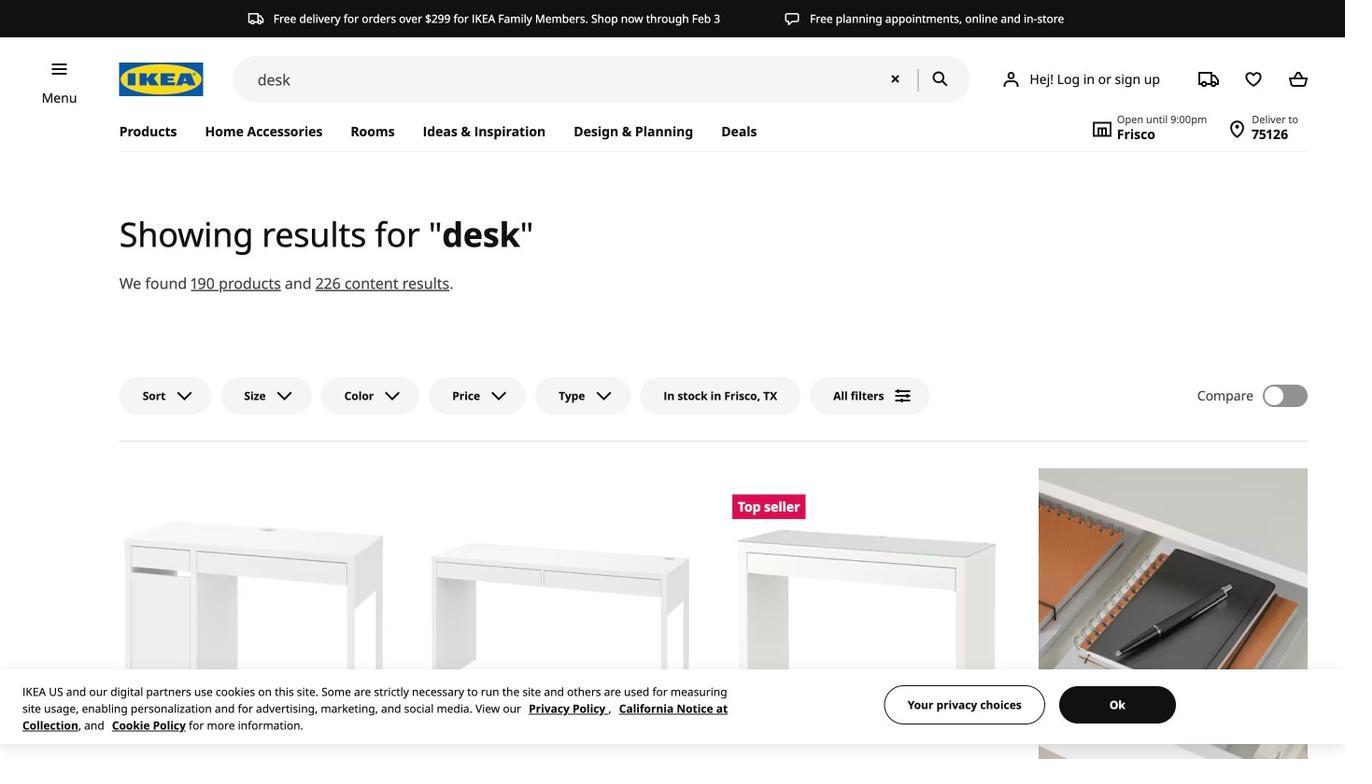 Task type: vqa. For each thing, say whether or not it's contained in the screenshot.
Ikea Logotype, Go To Start Page
yes



Task type: describe. For each thing, give the bounding box(es) containing it.
Search by product text field
[[233, 56, 970, 103]]



Task type: locate. For each thing, give the bounding box(es) containing it.
ikea logotype, go to start page image
[[119, 63, 203, 96]]

None search field
[[233, 56, 970, 103]]



